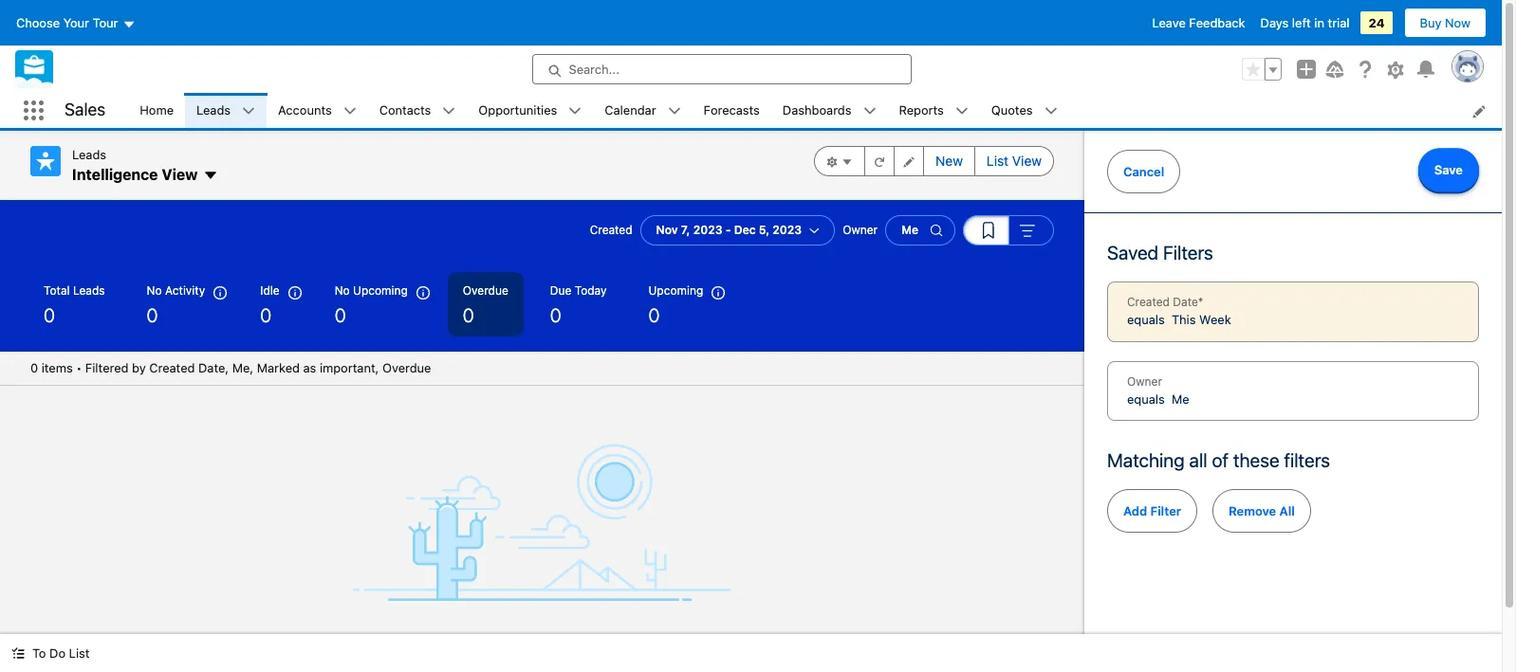 Task type: locate. For each thing, give the bounding box(es) containing it.
overdue left due
[[463, 284, 509, 298]]

1 vertical spatial equals
[[1128, 392, 1165, 407]]

buy now button
[[1404, 8, 1487, 38]]

calendar link
[[594, 93, 668, 128]]

0 horizontal spatial created
[[149, 361, 195, 376]]

equals left this
[[1128, 312, 1165, 327]]

0 vertical spatial overdue
[[463, 284, 509, 298]]

filter
[[1151, 504, 1182, 519]]

text default image right accounts
[[343, 105, 357, 118]]

0 vertical spatial equals
[[1128, 312, 1165, 327]]

quotes list item
[[980, 93, 1069, 128]]

text default image down leads "link"
[[203, 168, 219, 183]]

1 horizontal spatial no
[[335, 284, 350, 298]]

1 horizontal spatial 2023
[[773, 223, 802, 237]]

owner
[[843, 223, 878, 237], [1128, 374, 1163, 389]]

view for list view
[[1013, 153, 1042, 169]]

days
[[1261, 15, 1289, 30]]

leave feedback
[[1153, 15, 1246, 30]]

0 vertical spatial me
[[902, 223, 919, 237]]

view down the quotes list item on the right top of page
[[1013, 153, 1042, 169]]

no right idle
[[335, 284, 350, 298]]

text default image right reports
[[956, 105, 969, 118]]

saved
[[1108, 242, 1159, 264]]

view inside list view button
[[1013, 153, 1042, 169]]

0 horizontal spatial owner
[[843, 223, 878, 237]]

text default image for reports
[[956, 105, 969, 118]]

group
[[1242, 58, 1282, 81], [815, 146, 1055, 177], [963, 215, 1055, 246]]

upcoming up important,
[[353, 284, 408, 298]]

text default image right 'quotes'
[[1045, 105, 1058, 118]]

1 vertical spatial owner
[[1128, 374, 1163, 389]]

overdue 0
[[463, 284, 509, 327]]

0 inside overdue 0
[[463, 305, 474, 327]]

2 equals from the top
[[1128, 392, 1165, 407]]

text default image right calendar
[[668, 105, 681, 118]]

leads up intelligence
[[72, 147, 106, 162]]

leads right total
[[73, 284, 105, 298]]

0 horizontal spatial upcoming
[[353, 284, 408, 298]]

2 2023 from the left
[[773, 223, 802, 237]]

text default image inside calendar list item
[[668, 105, 681, 118]]

reports list item
[[888, 93, 980, 128]]

filtered
[[85, 361, 129, 376]]

-
[[726, 223, 731, 237]]

1 vertical spatial created
[[1128, 295, 1170, 309]]

to do list
[[32, 646, 90, 662]]

0 horizontal spatial 2023
[[694, 223, 723, 237]]

2 horizontal spatial created
[[1128, 295, 1170, 309]]

overdue
[[463, 284, 509, 298], [383, 361, 431, 376]]

1 horizontal spatial owner
[[1128, 374, 1163, 389]]

list view
[[987, 153, 1042, 169]]

1 vertical spatial overdue
[[383, 361, 431, 376]]

0 horizontal spatial me
[[902, 223, 919, 237]]

activity
[[165, 284, 205, 298]]

key performance indicators group
[[0, 272, 1085, 352]]

group down list view button
[[963, 215, 1055, 246]]

all
[[1280, 504, 1295, 519]]

choose your tour
[[16, 15, 118, 30]]

0 vertical spatial list
[[987, 153, 1009, 169]]

0 horizontal spatial view
[[162, 166, 198, 183]]

7,
[[681, 223, 691, 237]]

buy
[[1420, 15, 1442, 30]]

in
[[1315, 15, 1325, 30]]

opportunities list item
[[467, 93, 594, 128]]

nov 7, 2023 - dec 5, 2023
[[656, 223, 802, 237]]

list view button
[[975, 146, 1055, 177]]

search... button
[[532, 54, 912, 84]]

reports
[[899, 102, 944, 117]]

save button
[[1419, 148, 1480, 192]]

text default image right contacts
[[443, 105, 456, 118]]

group down "reports" list item
[[815, 146, 1055, 177]]

group down days
[[1242, 58, 1282, 81]]

1 vertical spatial me
[[1172, 392, 1190, 407]]

text default image inside "opportunities" list item
[[569, 105, 582, 118]]

2023 right 5,
[[773, 223, 802, 237]]

1 no from the left
[[147, 284, 162, 298]]

leads inside total leads 0
[[73, 284, 105, 298]]

0 vertical spatial created
[[590, 223, 633, 237]]

2 vertical spatial leads
[[73, 284, 105, 298]]

tour
[[93, 15, 118, 30]]

0
[[44, 305, 55, 327], [147, 305, 158, 327], [260, 305, 272, 327], [335, 305, 346, 327], [463, 305, 474, 327], [550, 305, 562, 327], [649, 305, 660, 327], [30, 361, 38, 376]]

1 2023 from the left
[[694, 223, 723, 237]]

1 horizontal spatial view
[[1013, 153, 1042, 169]]

contacts
[[379, 102, 431, 117]]

created for created
[[590, 223, 633, 237]]

equals up the matching
[[1128, 392, 1165, 407]]

no left activity
[[147, 284, 162, 298]]

me button
[[886, 215, 956, 246]]

created for created date * equals this week
[[1128, 295, 1170, 309]]

accounts link
[[267, 93, 343, 128]]

nov
[[656, 223, 678, 237]]

list
[[128, 93, 1503, 128]]

view
[[1013, 153, 1042, 169], [162, 166, 198, 183]]

0 horizontal spatial overdue
[[383, 361, 431, 376]]

text default image left reports link
[[863, 105, 877, 118]]

text default image inside the quotes list item
[[1045, 105, 1058, 118]]

text default image inside "reports" list item
[[956, 105, 969, 118]]

group containing new
[[815, 146, 1055, 177]]

2023 left -
[[694, 223, 723, 237]]

text default image left accounts link
[[242, 105, 255, 118]]

created left nov
[[590, 223, 633, 237]]

2 no from the left
[[335, 284, 350, 298]]

1 horizontal spatial overdue
[[463, 284, 509, 298]]

created left 'date'
[[1128, 295, 1170, 309]]

0 inside due today 0
[[550, 305, 562, 327]]

me
[[902, 223, 919, 237], [1172, 392, 1190, 407]]

0 horizontal spatial list
[[69, 646, 90, 662]]

list right do
[[69, 646, 90, 662]]

text default image for quotes
[[1045, 105, 1058, 118]]

1 horizontal spatial list
[[987, 153, 1009, 169]]

1 horizontal spatial created
[[590, 223, 633, 237]]

text default image inside dashboards list item
[[863, 105, 877, 118]]

leads
[[197, 102, 231, 117], [72, 147, 106, 162], [73, 284, 105, 298]]

forecasts link
[[693, 93, 772, 128]]

equals
[[1128, 312, 1165, 327], [1128, 392, 1165, 407]]

0 vertical spatial leads
[[197, 102, 231, 117]]

0 items • filtered by created date, me, marked as important, overdue status
[[30, 361, 431, 376]]

owner down created date * equals this week
[[1128, 374, 1163, 389]]

overdue right important,
[[383, 361, 431, 376]]

due today 0
[[550, 284, 607, 327]]

0 vertical spatial owner
[[843, 223, 878, 237]]

1 equals from the top
[[1128, 312, 1165, 327]]

0 horizontal spatial no
[[147, 284, 162, 298]]

text default image inside accounts list item
[[343, 105, 357, 118]]

1 vertical spatial list
[[69, 646, 90, 662]]

text default image inside leads list item
[[242, 105, 255, 118]]

text default image left to
[[11, 648, 25, 661]]

text default image for contacts
[[443, 105, 456, 118]]

view right intelligence
[[162, 166, 198, 183]]

created right "by"
[[149, 361, 195, 376]]

list containing home
[[128, 93, 1503, 128]]

1 horizontal spatial upcoming
[[649, 284, 704, 298]]

date,
[[198, 361, 229, 376]]

created inside created date * equals this week
[[1128, 295, 1170, 309]]

list right "new"
[[987, 153, 1009, 169]]

upcoming down nov
[[649, 284, 704, 298]]

owner inside 'owner equals me'
[[1128, 374, 1163, 389]]

remove all
[[1229, 504, 1295, 519]]

leads right the home
[[197, 102, 231, 117]]

text default image inside contacts list item
[[443, 105, 456, 118]]

0 vertical spatial group
[[1242, 58, 1282, 81]]

owner left "me" button
[[843, 223, 878, 237]]

text default image
[[242, 105, 255, 118], [343, 105, 357, 118], [443, 105, 456, 118], [569, 105, 582, 118], [668, 105, 681, 118], [863, 105, 877, 118], [956, 105, 969, 118], [1045, 105, 1058, 118], [203, 168, 219, 183], [11, 648, 25, 661]]

accounts list item
[[267, 93, 368, 128]]

1 horizontal spatial me
[[1172, 392, 1190, 407]]

cancel button
[[1108, 150, 1181, 194]]

text default image down 'search...'
[[569, 105, 582, 118]]

me inside button
[[902, 223, 919, 237]]

no
[[147, 284, 162, 298], [335, 284, 350, 298]]

contacts link
[[368, 93, 443, 128]]

leads inside "link"
[[197, 102, 231, 117]]

text default image inside to do list button
[[11, 648, 25, 661]]

24
[[1369, 15, 1385, 30]]

owner for owner
[[843, 223, 878, 237]]

1 vertical spatial group
[[815, 146, 1055, 177]]

intelligence
[[72, 166, 158, 183]]

filters
[[1285, 450, 1331, 472]]

your
[[63, 15, 89, 30]]

cancel
[[1124, 164, 1165, 179]]

owner for owner equals me
[[1128, 374, 1163, 389]]



Task type: vqa. For each thing, say whether or not it's contained in the screenshot.
second Call from the top
no



Task type: describe. For each thing, give the bounding box(es) containing it.
important,
[[320, 361, 379, 376]]

text default image for opportunities
[[569, 105, 582, 118]]

new
[[936, 153, 963, 169]]

no for no activity
[[147, 284, 162, 298]]

text default image for calendar
[[668, 105, 681, 118]]

filters
[[1164, 242, 1214, 264]]

forecasts
[[704, 102, 760, 117]]

calendar
[[605, 102, 656, 117]]

owner equals me
[[1128, 374, 1190, 407]]

new button
[[924, 146, 976, 177]]

•
[[76, 361, 82, 376]]

no upcoming
[[335, 284, 408, 298]]

do
[[49, 646, 66, 662]]

all
[[1190, 450, 1208, 472]]

leads link
[[185, 93, 242, 128]]

matching all of these filters
[[1108, 450, 1331, 472]]

buy now
[[1420, 15, 1471, 30]]

choose your tour button
[[15, 8, 136, 38]]

these
[[1234, 450, 1280, 472]]

sales
[[65, 100, 106, 120]]

me inside 'owner equals me'
[[1172, 392, 1190, 407]]

2 vertical spatial created
[[149, 361, 195, 376]]

as
[[303, 361, 316, 376]]

trial
[[1328, 15, 1350, 30]]

total
[[44, 284, 70, 298]]

add filter button
[[1108, 490, 1198, 533]]

equals inside created date * equals this week
[[1128, 312, 1165, 327]]

me,
[[232, 361, 254, 376]]

no for no upcoming
[[335, 284, 350, 298]]

text default image for dashboards
[[863, 105, 877, 118]]

list inside button
[[987, 153, 1009, 169]]

leave
[[1153, 15, 1186, 30]]

accounts
[[278, 102, 332, 117]]

idle
[[260, 284, 280, 298]]

items
[[41, 361, 73, 376]]

week
[[1200, 312, 1232, 327]]

date
[[1174, 295, 1199, 309]]

matching
[[1108, 450, 1185, 472]]

saved filters
[[1108, 242, 1214, 264]]

quotes link
[[980, 93, 1045, 128]]

opportunities link
[[467, 93, 569, 128]]

0 items • filtered by created date, me, marked as important, overdue
[[30, 361, 431, 376]]

equals inside 'owner equals me'
[[1128, 392, 1165, 407]]

reports link
[[888, 93, 956, 128]]

overdue inside the key performance indicators group
[[463, 284, 509, 298]]

days left in trial
[[1261, 15, 1350, 30]]

search...
[[569, 62, 620, 77]]

text default image for accounts
[[343, 105, 357, 118]]

text default image for leads
[[242, 105, 255, 118]]

*
[[1199, 295, 1204, 309]]

2 vertical spatial group
[[963, 215, 1055, 246]]

to do list button
[[0, 635, 101, 673]]

opportunities
[[479, 102, 557, 117]]

leave feedback link
[[1153, 15, 1246, 30]]

total leads 0
[[44, 284, 105, 327]]

remove
[[1229, 504, 1277, 519]]

home link
[[128, 93, 185, 128]]

created date * equals this week
[[1128, 295, 1232, 327]]

feedback
[[1190, 15, 1246, 30]]

save
[[1435, 163, 1464, 178]]

leads list item
[[185, 93, 267, 128]]

choose
[[16, 15, 60, 30]]

due
[[550, 284, 572, 298]]

0 inside total leads 0
[[44, 305, 55, 327]]

add filter
[[1124, 504, 1182, 519]]

dashboards list item
[[772, 93, 888, 128]]

marked
[[257, 361, 300, 376]]

home
[[140, 102, 174, 117]]

remove all button
[[1213, 490, 1312, 533]]

1 vertical spatial leads
[[72, 147, 106, 162]]

intelligence view
[[72, 166, 198, 183]]

to
[[32, 646, 46, 662]]

today
[[575, 284, 607, 298]]

1 upcoming from the left
[[353, 284, 408, 298]]

contacts list item
[[368, 93, 467, 128]]

dashboards
[[783, 102, 852, 117]]

left
[[1293, 15, 1312, 30]]

no activity
[[147, 284, 205, 298]]

this
[[1172, 312, 1196, 327]]

dashboards link
[[772, 93, 863, 128]]

of
[[1213, 450, 1229, 472]]

calendar list item
[[594, 93, 693, 128]]

nov 7, 2023 - dec 5, 2023 button
[[640, 215, 835, 246]]

list inside button
[[69, 646, 90, 662]]

add
[[1124, 504, 1148, 519]]

5,
[[759, 223, 770, 237]]

2 upcoming from the left
[[649, 284, 704, 298]]

quotes
[[992, 102, 1033, 117]]

by
[[132, 361, 146, 376]]

dec
[[734, 223, 756, 237]]

view for intelligence view
[[162, 166, 198, 183]]

now
[[1446, 15, 1471, 30]]



